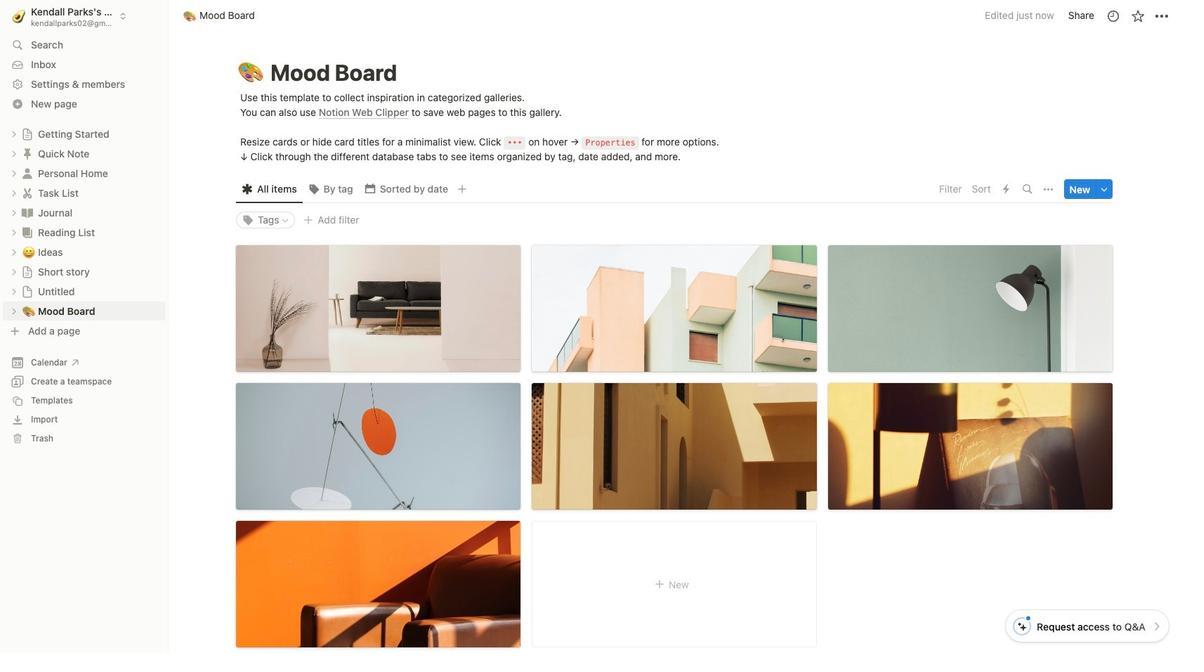 Task type: locate. For each thing, give the bounding box(es) containing it.
3 open image from the top
[[10, 189, 18, 197]]

open image
[[10, 169, 18, 177], [10, 208, 18, 217], [10, 267, 18, 276], [10, 307, 18, 315]]

4 open image from the top
[[10, 228, 18, 237]]

1 open image from the top
[[10, 130, 18, 138]]

1 tab from the left
[[236, 180, 303, 199]]

0 horizontal spatial 🎨 image
[[22, 303, 35, 319]]

3 open image from the top
[[10, 267, 18, 276]]

2 tab from the left
[[303, 180, 359, 199]]

6 open image from the top
[[10, 287, 18, 296]]

open image
[[10, 130, 18, 138], [10, 149, 18, 158], [10, 189, 18, 197], [10, 228, 18, 237], [10, 248, 18, 256], [10, 287, 18, 296]]

5 open image from the top
[[10, 248, 18, 256]]

tab
[[236, 180, 303, 199], [303, 180, 359, 199], [359, 180, 454, 199]]

1 vertical spatial 🎨 image
[[22, 303, 35, 319]]

change page icon image
[[21, 128, 34, 140], [20, 147, 34, 161], [20, 166, 34, 180], [20, 186, 34, 200], [20, 206, 34, 220], [20, 225, 34, 239], [21, 265, 34, 278], [21, 285, 34, 298]]

tab list
[[236, 175, 936, 203]]

😀 image
[[22, 244, 35, 260]]

3 tab from the left
[[359, 180, 454, 199]]

1 horizontal spatial 🎨 image
[[238, 56, 264, 89]]

🎨 image
[[238, 56, 264, 89], [22, 303, 35, 319]]

🥑 image
[[12, 7, 26, 25]]



Task type: describe. For each thing, give the bounding box(es) containing it.
0 vertical spatial 🎨 image
[[238, 56, 264, 89]]

🎨 image
[[183, 7, 196, 24]]

2 open image from the top
[[10, 208, 18, 217]]

1 open image from the top
[[10, 169, 18, 177]]

favorite image
[[1131, 9, 1145, 23]]

4 open image from the top
[[10, 307, 18, 315]]

updates image
[[1107, 9, 1121, 23]]

create and view automations image
[[1004, 184, 1010, 194]]

2 open image from the top
[[10, 149, 18, 158]]



Task type: vqa. For each thing, say whether or not it's contained in the screenshot.
menu
no



